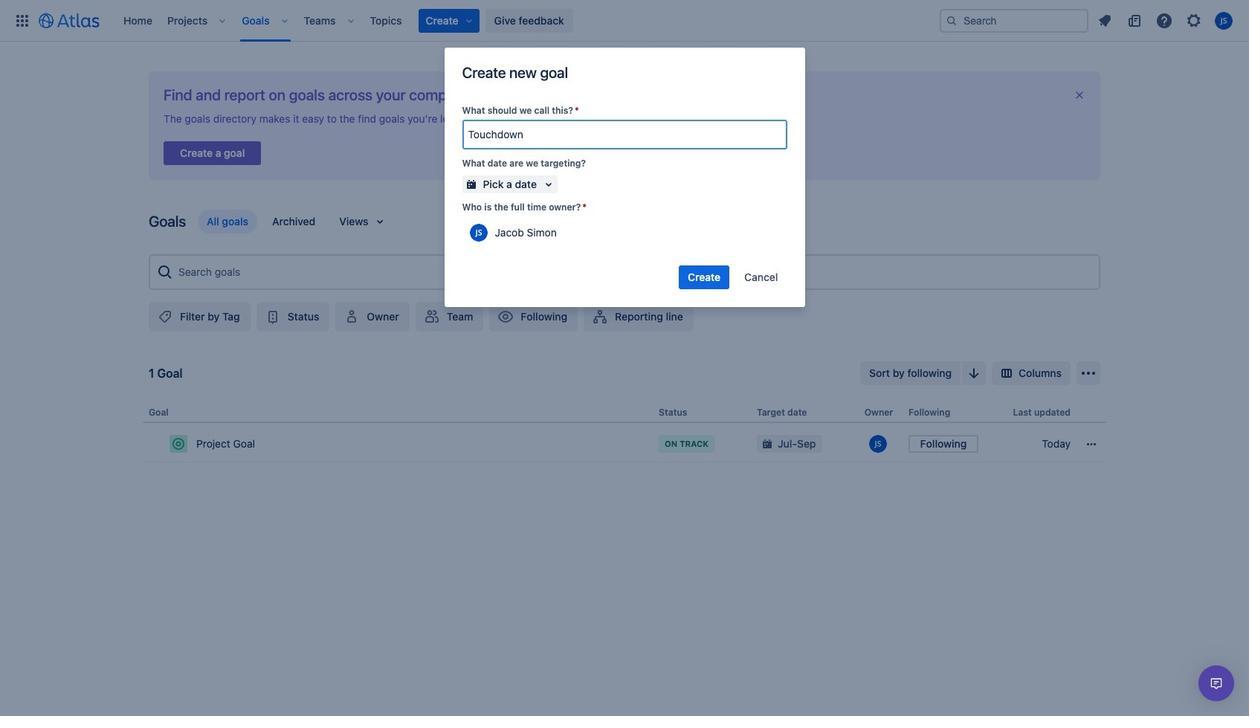 Task type: describe. For each thing, give the bounding box(es) containing it.
close banner image
[[1074, 89, 1086, 101]]

reverse sort order image
[[965, 364, 983, 382]]

help image
[[1156, 12, 1174, 29]]

status image
[[264, 308, 282, 326]]

following image
[[497, 308, 515, 326]]



Task type: locate. For each thing, give the bounding box(es) containing it.
search image
[[946, 15, 958, 26]]

None field
[[464, 121, 786, 148]]

label image
[[156, 308, 174, 326]]

banner
[[0, 0, 1250, 42]]

search goals image
[[156, 263, 174, 281]]

top element
[[9, 0, 940, 41]]

Search goals field
[[174, 259, 1093, 286]]

Search field
[[940, 9, 1089, 32]]



Task type: vqa. For each thing, say whether or not it's contained in the screenshot.
"search" image
yes



